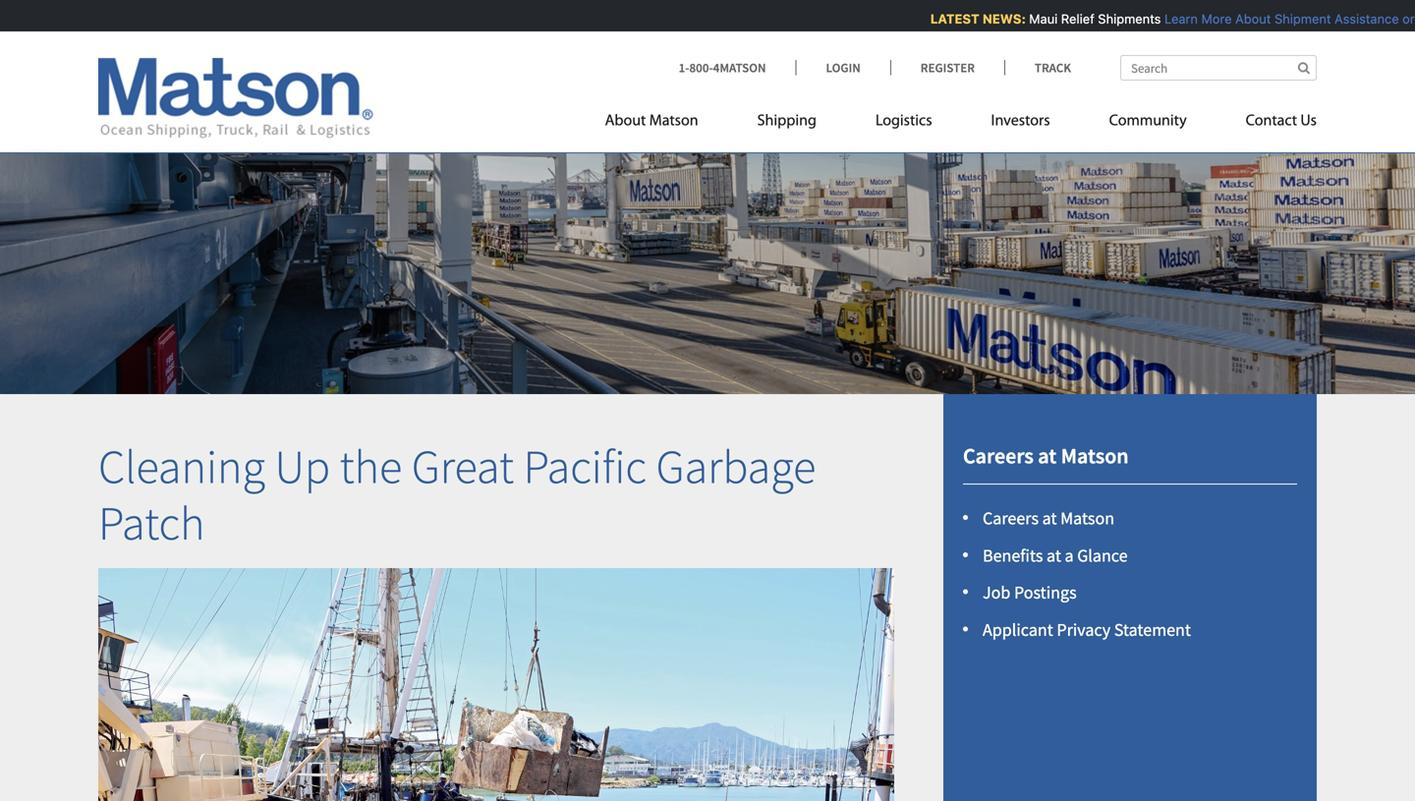 Task type: describe. For each thing, give the bounding box(es) containing it.
a crane lifts loads of trash from the kwai deck. image
[[98, 568, 895, 801]]

postings
[[1015, 582, 1077, 604]]

1-800-4matson link
[[679, 59, 796, 76]]

at for the benefits at a glance link
[[1047, 545, 1062, 567]]

statement
[[1115, 619, 1192, 641]]

the
[[340, 437, 402, 496]]

a
[[1065, 545, 1074, 567]]

careers at matson section
[[919, 394, 1342, 801]]

register
[[921, 59, 975, 76]]

benefits
[[983, 545, 1044, 567]]

4matson
[[713, 59, 766, 76]]

more
[[1195, 11, 1225, 26]]

learn more about shipment assistance or c link
[[1158, 11, 1416, 26]]

great
[[412, 437, 514, 496]]

assistance
[[1328, 11, 1392, 26]]

login
[[826, 59, 861, 76]]

track
[[1035, 59, 1072, 76]]

login link
[[796, 59, 890, 76]]

0 vertical spatial careers
[[963, 442, 1034, 469]]

1-
[[679, 59, 690, 76]]

0 vertical spatial at
[[1038, 442, 1057, 469]]

Search search field
[[1121, 55, 1317, 81]]

maui
[[1022, 11, 1051, 26]]

glance
[[1078, 545, 1128, 567]]

about inside top menu navigation
[[605, 114, 646, 129]]

relief
[[1054, 11, 1088, 26]]

contact
[[1246, 114, 1298, 129]]

c
[[1412, 11, 1416, 26]]

cranes load and offload matson containers from the containership at the terminal. image
[[0, 122, 1416, 394]]

logistics link
[[846, 104, 962, 144]]

cleaning up the great pacific garbage patch
[[98, 437, 816, 552]]

800-
[[690, 59, 713, 76]]

matson inside top menu navigation
[[650, 114, 699, 129]]

track link
[[1005, 59, 1072, 76]]

1-800-4matson
[[679, 59, 766, 76]]

contact us
[[1246, 114, 1317, 129]]

at for careers at matson link
[[1043, 507, 1057, 530]]

applicant privacy statement
[[983, 619, 1192, 641]]



Task type: locate. For each thing, give the bounding box(es) containing it.
0 vertical spatial matson
[[650, 114, 699, 129]]

about
[[1229, 11, 1264, 26], [605, 114, 646, 129]]

privacy
[[1057, 619, 1111, 641]]

up
[[275, 437, 330, 496]]

careers at matson link
[[983, 507, 1115, 530]]

or
[[1396, 11, 1408, 26]]

2 vertical spatial at
[[1047, 545, 1062, 567]]

shipping
[[758, 114, 817, 129]]

matson up careers at matson link
[[1061, 442, 1129, 469]]

0 horizontal spatial about
[[605, 114, 646, 129]]

1 vertical spatial careers
[[983, 507, 1039, 530]]

at left a
[[1047, 545, 1062, 567]]

benefits at a glance
[[983, 545, 1128, 567]]

at up benefits at a glance
[[1043, 507, 1057, 530]]

patch
[[98, 493, 205, 552]]

careers
[[963, 442, 1034, 469], [983, 507, 1039, 530]]

careers at matson up careers at matson link
[[963, 442, 1129, 469]]

0 vertical spatial about
[[1229, 11, 1264, 26]]

top menu navigation
[[605, 104, 1317, 144]]

1 vertical spatial careers at matson
[[983, 507, 1115, 530]]

shipment
[[1268, 11, 1324, 26]]

matson
[[650, 114, 699, 129], [1061, 442, 1129, 469], [1061, 507, 1115, 530]]

job postings link
[[983, 582, 1077, 604]]

applicant
[[983, 619, 1054, 641]]

contact us link
[[1217, 104, 1317, 144]]

investors link
[[962, 104, 1080, 144]]

latest
[[923, 11, 972, 26]]

shipping link
[[728, 104, 846, 144]]

investors
[[992, 114, 1051, 129]]

1 horizontal spatial about
[[1229, 11, 1264, 26]]

at
[[1038, 442, 1057, 469], [1043, 507, 1057, 530], [1047, 545, 1062, 567]]

job
[[983, 582, 1011, 604]]

careers at matson
[[963, 442, 1129, 469], [983, 507, 1115, 530]]

2 vertical spatial matson
[[1061, 507, 1115, 530]]

search image
[[1299, 61, 1311, 74]]

news:
[[976, 11, 1019, 26]]

us
[[1301, 114, 1317, 129]]

careers at matson up benefits at a glance
[[983, 507, 1115, 530]]

shipments
[[1091, 11, 1154, 26]]

1 vertical spatial matson
[[1061, 442, 1129, 469]]

1 vertical spatial about
[[605, 114, 646, 129]]

applicant privacy statement link
[[983, 619, 1192, 641]]

job postings
[[983, 582, 1077, 604]]

community
[[1110, 114, 1187, 129]]

blue matson logo with ocean, shipping, truck, rail and logistics written beneath it. image
[[98, 58, 374, 139]]

1 vertical spatial at
[[1043, 507, 1057, 530]]

pacific
[[524, 437, 647, 496]]

garbage
[[656, 437, 816, 496]]

matson up glance
[[1061, 507, 1115, 530]]

at up careers at matson link
[[1038, 442, 1057, 469]]

careers up careers at matson link
[[963, 442, 1034, 469]]

community link
[[1080, 104, 1217, 144]]

matson down '1-'
[[650, 114, 699, 129]]

None search field
[[1121, 55, 1317, 81]]

benefits at a glance link
[[983, 545, 1128, 567]]

cleaning
[[98, 437, 265, 496]]

careers up the benefits
[[983, 507, 1039, 530]]

0 vertical spatial careers at matson
[[963, 442, 1129, 469]]

about matson link
[[605, 104, 728, 144]]

about matson
[[605, 114, 699, 129]]

logistics
[[876, 114, 933, 129]]

learn
[[1158, 11, 1191, 26]]

register link
[[890, 59, 1005, 76]]

latest news: maui relief shipments learn more about shipment assistance or c
[[923, 11, 1416, 26]]



Task type: vqa. For each thing, say whether or not it's contained in the screenshot.
REGISTER link
yes



